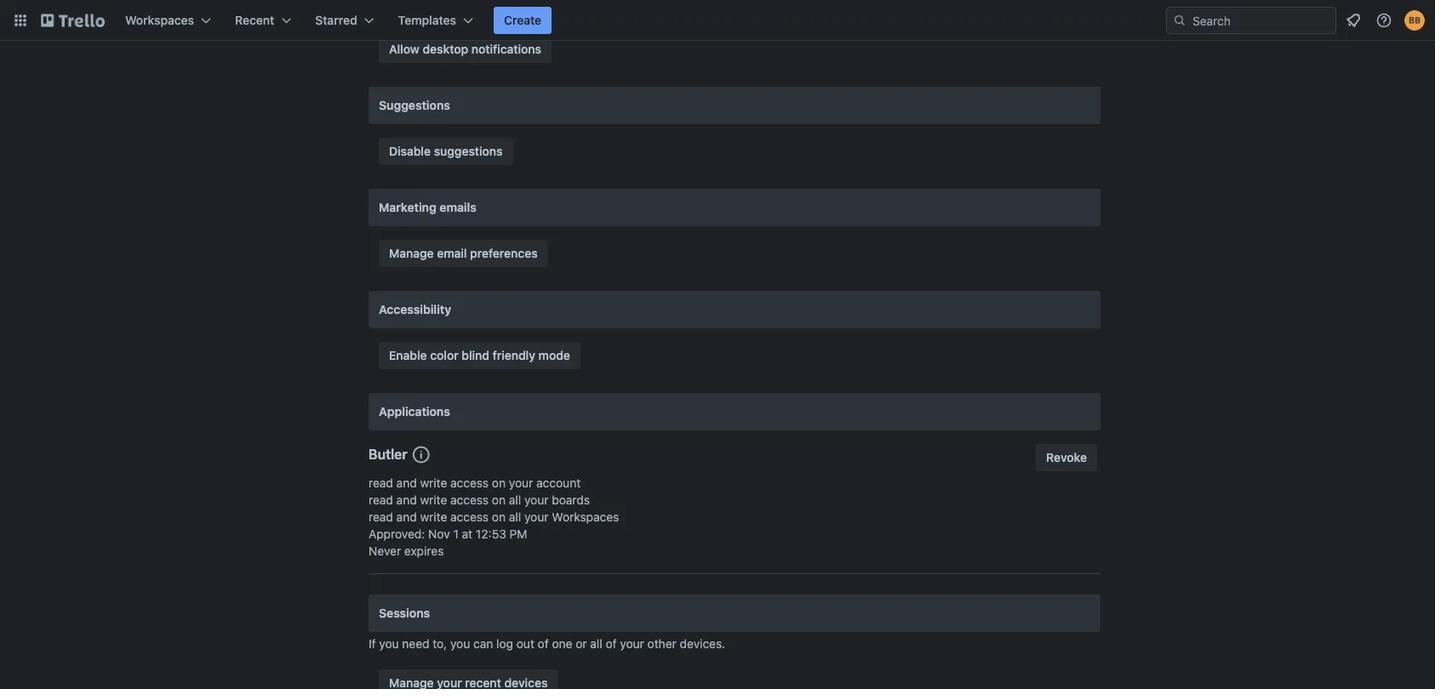 Task type: describe. For each thing, give the bounding box(es) containing it.
friendly
[[493, 349, 535, 363]]

2 write from the top
[[420, 493, 447, 507]]

1 and from the top
[[396, 476, 417, 490]]

2 access from the top
[[450, 493, 489, 507]]

starred
[[315, 13, 357, 27]]

if you need to, you can log out of one or all of your other devices.
[[369, 637, 725, 651]]

allow desktop notifications link
[[379, 36, 552, 63]]

2 of from the left
[[606, 637, 617, 651]]

1 write from the top
[[420, 476, 447, 490]]

suggestions
[[434, 144, 503, 158]]

search image
[[1173, 14, 1187, 27]]

accessibility
[[379, 303, 451, 317]]

recent
[[235, 13, 274, 27]]

3 read from the top
[[369, 510, 393, 524]]

templates button
[[388, 7, 484, 34]]

can
[[473, 637, 493, 651]]

create button
[[494, 7, 552, 34]]

1 read from the top
[[369, 476, 393, 490]]

1 of from the left
[[538, 637, 549, 651]]

blind
[[462, 349, 490, 363]]

primary element
[[0, 0, 1435, 41]]

bob builder (bobbuilder40) image
[[1405, 10, 1425, 31]]

other
[[648, 637, 677, 651]]

allow desktop notifications
[[389, 42, 541, 56]]

devices.
[[680, 637, 725, 651]]

2 and from the top
[[396, 493, 417, 507]]

1 you from the left
[[379, 637, 399, 651]]

2 you from the left
[[450, 637, 470, 651]]

3 on from the top
[[492, 510, 506, 524]]

color
[[430, 349, 459, 363]]

boards
[[552, 493, 590, 507]]

3 write from the top
[[420, 510, 447, 524]]

workspaces inside dropdown button
[[125, 13, 194, 27]]

manage
[[389, 246, 434, 260]]

pm
[[510, 527, 527, 541]]

allow
[[389, 42, 420, 56]]

never
[[369, 544, 401, 558]]

workspaces button
[[115, 7, 221, 34]]

or
[[576, 637, 587, 651]]

to,
[[433, 637, 447, 651]]

0 vertical spatial all
[[509, 493, 521, 507]]

if
[[369, 637, 376, 651]]

email
[[437, 246, 467, 260]]

2 vertical spatial all
[[590, 637, 602, 651]]

at
[[462, 527, 473, 541]]

2 on from the top
[[492, 493, 506, 507]]

enable color blind friendly mode link
[[379, 342, 581, 369]]

starred button
[[305, 7, 385, 34]]

templates
[[398, 13, 456, 27]]

1 vertical spatial all
[[509, 510, 521, 524]]

disable
[[389, 144, 431, 158]]



Task type: vqa. For each thing, say whether or not it's contained in the screenshot.
the "Tara Schultz's workspace" link
no



Task type: locate. For each thing, give the bounding box(es) containing it.
your left "account"
[[509, 476, 533, 490]]

0 vertical spatial access
[[450, 476, 489, 490]]

desktop
[[423, 42, 468, 56]]

1 horizontal spatial you
[[450, 637, 470, 651]]

2 vertical spatial access
[[450, 510, 489, 524]]

nov
[[428, 527, 450, 541]]

0 vertical spatial write
[[420, 476, 447, 490]]

0 horizontal spatial workspaces
[[125, 13, 194, 27]]

your up pm
[[524, 510, 549, 524]]

1 vertical spatial and
[[396, 493, 417, 507]]

disable suggestions link
[[379, 138, 513, 165]]

Search field
[[1187, 8, 1336, 33]]

read
[[369, 476, 393, 490], [369, 493, 393, 507], [369, 510, 393, 524]]

1 vertical spatial access
[[450, 493, 489, 507]]

and
[[396, 476, 417, 490], [396, 493, 417, 507], [396, 510, 417, 524]]

2 read from the top
[[369, 493, 393, 507]]

0 vertical spatial read
[[369, 476, 393, 490]]

1 horizontal spatial workspaces
[[552, 510, 619, 524]]

0 horizontal spatial you
[[379, 637, 399, 651]]

your left other
[[620, 637, 644, 651]]

0 vertical spatial and
[[396, 476, 417, 490]]

sessions
[[379, 607, 430, 621]]

0 vertical spatial on
[[492, 476, 506, 490]]

0 horizontal spatial of
[[538, 637, 549, 651]]

2 vertical spatial and
[[396, 510, 417, 524]]

of
[[538, 637, 549, 651], [606, 637, 617, 651]]

preferences
[[470, 246, 538, 260]]

mode
[[539, 349, 570, 363]]

create
[[504, 13, 542, 27]]

None button
[[1036, 444, 1097, 472]]

3 access from the top
[[450, 510, 489, 524]]

disable suggestions
[[389, 144, 503, 158]]

expires
[[404, 544, 444, 558]]

2 vertical spatial read
[[369, 510, 393, 524]]

workspaces
[[125, 13, 194, 27], [552, 510, 619, 524]]

account
[[536, 476, 581, 490]]

marketing
[[379, 200, 437, 215]]

back to home image
[[41, 7, 105, 34]]

butler
[[369, 447, 407, 463]]

approved:
[[369, 527, 425, 541]]

1 vertical spatial write
[[420, 493, 447, 507]]

you right to,
[[450, 637, 470, 651]]

write
[[420, 476, 447, 490], [420, 493, 447, 507], [420, 510, 447, 524]]

all
[[509, 493, 521, 507], [509, 510, 521, 524], [590, 637, 602, 651]]

of right or
[[606, 637, 617, 651]]

log
[[496, 637, 513, 651]]

need
[[402, 637, 430, 651]]

manage email preferences
[[389, 246, 538, 260]]

out
[[517, 637, 535, 651]]

you
[[379, 637, 399, 651], [450, 637, 470, 651]]

workspaces inside read and write access on your account read and write access on all your boards read and write access on all your workspaces approved: nov 1 at 12:53 pm never expires
[[552, 510, 619, 524]]

notifications
[[472, 42, 541, 56]]

3 and from the top
[[396, 510, 417, 524]]

1 horizontal spatial of
[[606, 637, 617, 651]]

your
[[509, 476, 533, 490], [524, 493, 549, 507], [524, 510, 549, 524], [620, 637, 644, 651]]

emails
[[440, 200, 477, 215]]

read and write access on your account read and write access on all your boards read and write access on all your workspaces approved: nov 1 at 12:53 pm never expires
[[369, 476, 619, 558]]

1 vertical spatial read
[[369, 493, 393, 507]]

marketing emails
[[379, 200, 477, 215]]

1 on from the top
[[492, 476, 506, 490]]

12:53
[[476, 527, 506, 541]]

manage email preferences link
[[379, 240, 548, 267]]

applications
[[379, 405, 450, 419]]

you right if
[[379, 637, 399, 651]]

1 vertical spatial on
[[492, 493, 506, 507]]

access
[[450, 476, 489, 490], [450, 493, 489, 507], [450, 510, 489, 524]]

of right out
[[538, 637, 549, 651]]

on
[[492, 476, 506, 490], [492, 493, 506, 507], [492, 510, 506, 524]]

0 notifications image
[[1343, 10, 1364, 31]]

enable
[[389, 349, 427, 363]]

0 vertical spatial workspaces
[[125, 13, 194, 27]]

open information menu image
[[1376, 12, 1393, 29]]

your down "account"
[[524, 493, 549, 507]]

2 vertical spatial write
[[420, 510, 447, 524]]

recent button
[[225, 7, 302, 34]]

one
[[552, 637, 572, 651]]

enable color blind friendly mode
[[389, 349, 570, 363]]

1 access from the top
[[450, 476, 489, 490]]

suggestions
[[379, 98, 450, 112]]

2 vertical spatial on
[[492, 510, 506, 524]]

1 vertical spatial workspaces
[[552, 510, 619, 524]]

1
[[453, 527, 459, 541]]



